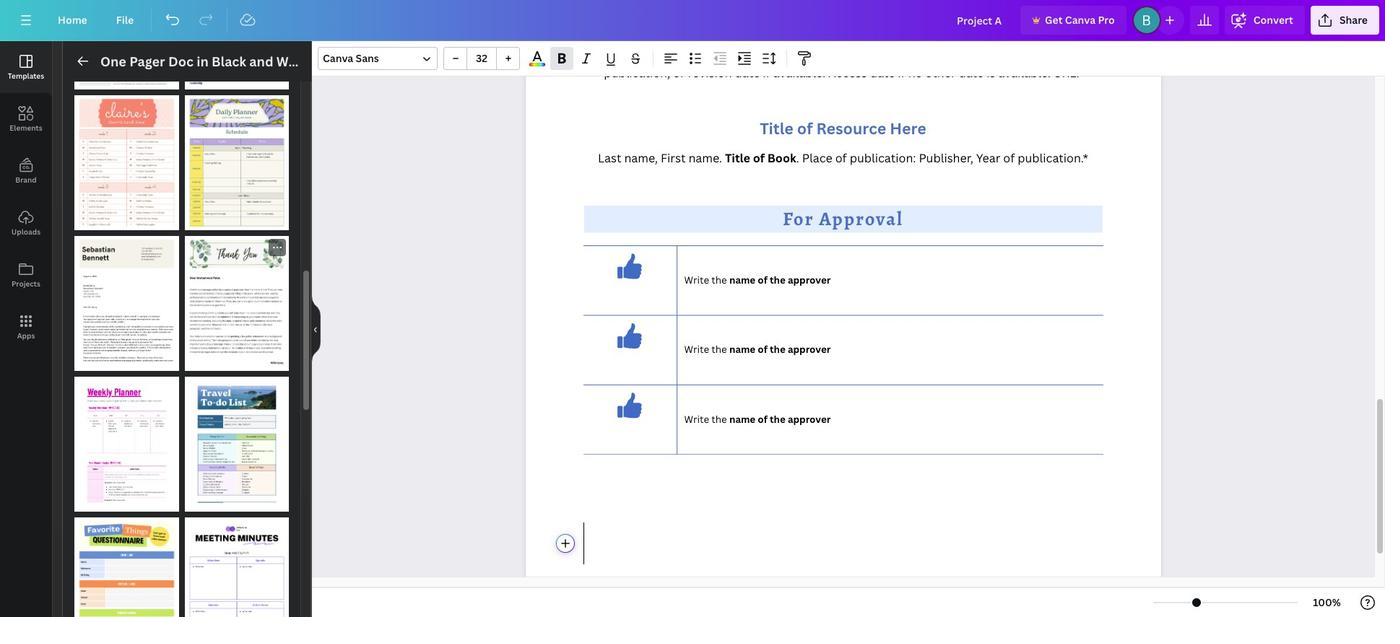 Task type: locate. For each thing, give the bounding box(es) containing it.
meeting minutes doc in purple and black minimal lines scribbles style image
[[185, 518, 289, 618]]

url.
[[1054, 65, 1080, 81]]

weekly planner doc in magenta light pink vibrant professional style image
[[74, 377, 179, 513]]

if
[[763, 65, 771, 81], [898, 65, 906, 81]]

0 vertical spatial canva
[[1066, 13, 1096, 27]]

0 vertical spatial title
[[760, 118, 794, 139]]

1 horizontal spatial canva
[[1066, 13, 1096, 27]]

date
[[735, 65, 760, 81], [870, 65, 896, 81], [959, 65, 984, 81]]

canva left "sans"
[[323, 51, 354, 65]]

1 vertical spatial title
[[725, 150, 751, 166]]

first
[[661, 150, 686, 166]]

file
[[116, 13, 134, 27]]

0 vertical spatial .
[[836, 50, 839, 66]]

publisher,
[[919, 150, 974, 166]]

get canva pro button
[[1021, 6, 1127, 35]]

if left the no on the top
[[898, 65, 906, 81]]

canva sans button
[[318, 47, 438, 70]]

. left name
[[836, 50, 839, 66]]

of right place
[[836, 150, 847, 166]]

projects
[[12, 279, 40, 289]]

title up book
[[760, 118, 794, 139]]

. name of website. publishing organization, publication, or revision date if available. access date if no other date is available. url.
[[604, 50, 1083, 81]]

canva inside button
[[1066, 13, 1096, 27]]

of right name
[[878, 50, 889, 66]]

1 horizontal spatial if
[[898, 65, 906, 81]]

. left place
[[797, 150, 800, 166]]

canva
[[1066, 13, 1096, 27], [323, 51, 354, 65]]

1 vertical spatial canva
[[323, 51, 354, 65]]

favorite things questionnaire doc in blue orange green playful style image
[[74, 518, 179, 618]]

title right name.
[[725, 150, 751, 166]]

1 if from the left
[[763, 65, 771, 81]]

apps
[[17, 331, 35, 341]]

available.
[[774, 65, 826, 81], [999, 65, 1051, 81]]

name,
[[625, 150, 658, 166]]

date left the no on the top
[[870, 65, 896, 81]]

1 available. from the left
[[774, 65, 826, 81]]

0 horizontal spatial if
[[763, 65, 771, 81]]

website.
[[892, 50, 940, 66]]

of left book
[[753, 150, 765, 166]]

favorite things questionnaire doc in blue orange green playful style group
[[74, 510, 179, 618]]

canva inside dropdown button
[[323, 51, 354, 65]]

1 horizontal spatial title
[[760, 118, 794, 139]]

share
[[1340, 13, 1369, 27]]

business proposal professional doc in dark blue green abstract professional style group
[[185, 0, 289, 90]]

group
[[444, 47, 520, 70]]

.
[[836, 50, 839, 66], [797, 150, 800, 166]]

date left is
[[959, 65, 984, 81]]

revision
[[688, 65, 732, 81]]

access
[[829, 65, 868, 81]]

1 vertical spatial .
[[797, 150, 800, 166]]

thank you letter doc in green gold white watercolor elegant style image
[[185, 236, 289, 372]]

daily planner doc in pastel purple pastel yellow teal fun patterns illustrations style image
[[185, 96, 289, 231]]

other
[[926, 65, 956, 81]]

of right year
[[1004, 150, 1015, 166]]

thank you letter doc in green gold white watercolor elegant style group
[[185, 236, 289, 372]]

available. left access
[[774, 65, 826, 81]]

title
[[760, 118, 794, 139], [725, 150, 751, 166]]

1 horizontal spatial available.
[[999, 65, 1051, 81]]

color range image
[[530, 63, 545, 66]]

1 horizontal spatial date
[[870, 65, 896, 81]]

pro
[[1099, 13, 1115, 27]]

2 horizontal spatial date
[[959, 65, 984, 81]]

is
[[987, 65, 996, 81]]

of
[[878, 50, 889, 66], [798, 118, 813, 139], [753, 150, 765, 166], [836, 150, 847, 166], [1004, 150, 1015, 166]]

uploads
[[11, 227, 41, 237]]

sans
[[356, 51, 379, 65]]

of inside '. name of website. publishing organization, publication, or revision date if available. access date if no other date is available. url.'
[[878, 50, 889, 66]]

publication.*
[[1018, 150, 1089, 166]]

main menu bar
[[0, 0, 1386, 41]]

0 horizontal spatial date
[[735, 65, 760, 81]]

1 horizontal spatial .
[[836, 50, 839, 66]]

title of resource here
[[760, 118, 927, 139]]

available. right is
[[999, 65, 1051, 81]]

canva left pro
[[1066, 13, 1096, 27]]

last name, first name. title of book . place of publication: publisher, year of publication.*
[[598, 150, 1089, 166]]

brand
[[15, 175, 37, 185]]

publication,
[[604, 65, 671, 81]]

apps button
[[0, 301, 52, 353]]

0 horizontal spatial available.
[[774, 65, 826, 81]]

if right revision
[[763, 65, 771, 81]]

0 horizontal spatial canva
[[323, 51, 354, 65]]

cover letter doc in cream white simple style image
[[74, 236, 179, 372]]

date right revision
[[735, 65, 760, 81]]

100% button
[[1304, 592, 1351, 615]]



Task type: vqa. For each thing, say whether or not it's contained in the screenshot.
2nd 'if' from right
yes



Task type: describe. For each thing, give the bounding box(es) containing it.
hide image
[[311, 295, 321, 364]]

uploads button
[[0, 197, 52, 249]]

place
[[803, 150, 833, 166]]

get canva pro
[[1046, 13, 1115, 27]]

convert button
[[1225, 6, 1306, 35]]

projects button
[[0, 249, 52, 301]]

– – number field
[[472, 51, 492, 65]]

home link
[[46, 6, 99, 35]]

3 date from the left
[[959, 65, 984, 81]]

1 date from the left
[[735, 65, 760, 81]]

elements
[[10, 123, 42, 133]]

get
[[1046, 13, 1063, 27]]

templates button
[[0, 41, 52, 93]]

name.
[[689, 150, 723, 166]]

daily planner doc in pastel purple pastel yellow teal fun patterns illustrations style group
[[185, 87, 289, 231]]

Design title text field
[[946, 6, 1015, 35]]

share button
[[1311, 6, 1380, 35]]

business proposal professional doc in dark blue green abstract professional style image
[[185, 0, 289, 90]]

of up place
[[798, 118, 813, 139]]

2 if from the left
[[898, 65, 906, 81]]

brand button
[[0, 145, 52, 197]]

canva sans
[[323, 51, 379, 65]]

0 horizontal spatial .
[[797, 150, 800, 166]]

travel to-do list doc in teal pastel green pastel purple vibrant professional style group
[[185, 369, 289, 513]]

convert
[[1254, 13, 1294, 27]]

side panel tab list
[[0, 41, 52, 353]]

cover letter doc in green grey simple and minimal style image
[[74, 0, 179, 90]]

last
[[598, 150, 622, 166]]

or
[[673, 65, 685, 81]]

monthly meal planner doc in coral white cute style image
[[74, 96, 179, 231]]

0 horizontal spatial title
[[725, 150, 751, 166]]

elements button
[[0, 93, 52, 145]]

travel to-do list doc in teal pastel green pastel purple vibrant professional style image
[[185, 377, 289, 513]]

file button
[[105, 6, 145, 35]]

no
[[909, 65, 923, 81]]

publishing
[[942, 50, 1000, 66]]

book
[[768, 150, 797, 166]]

monthly meal planner doc in coral white cute style group
[[74, 87, 179, 231]]

resource
[[817, 118, 887, 139]]

. inside '. name of website. publishing organization, publication, or revision date if available. access date if no other date is available. url.'
[[836, 50, 839, 66]]

cover letter doc in green grey simple and minimal style group
[[74, 0, 179, 90]]

year
[[977, 150, 1001, 166]]

meeting minutes doc in purple and black minimal lines scribbles style group
[[185, 510, 289, 618]]

100%
[[1314, 596, 1342, 610]]

cover letter doc in cream white simple style group
[[74, 228, 179, 372]]

templates
[[8, 71, 44, 81]]

here
[[890, 118, 927, 139]]

2 date from the left
[[870, 65, 896, 81]]

weekly planner doc in magenta light pink vibrant professional style group
[[74, 369, 179, 513]]

home
[[58, 13, 87, 27]]

organization,
[[1003, 50, 1075, 66]]

name
[[842, 50, 875, 66]]

2 available. from the left
[[999, 65, 1051, 81]]

publication:
[[850, 150, 917, 166]]



